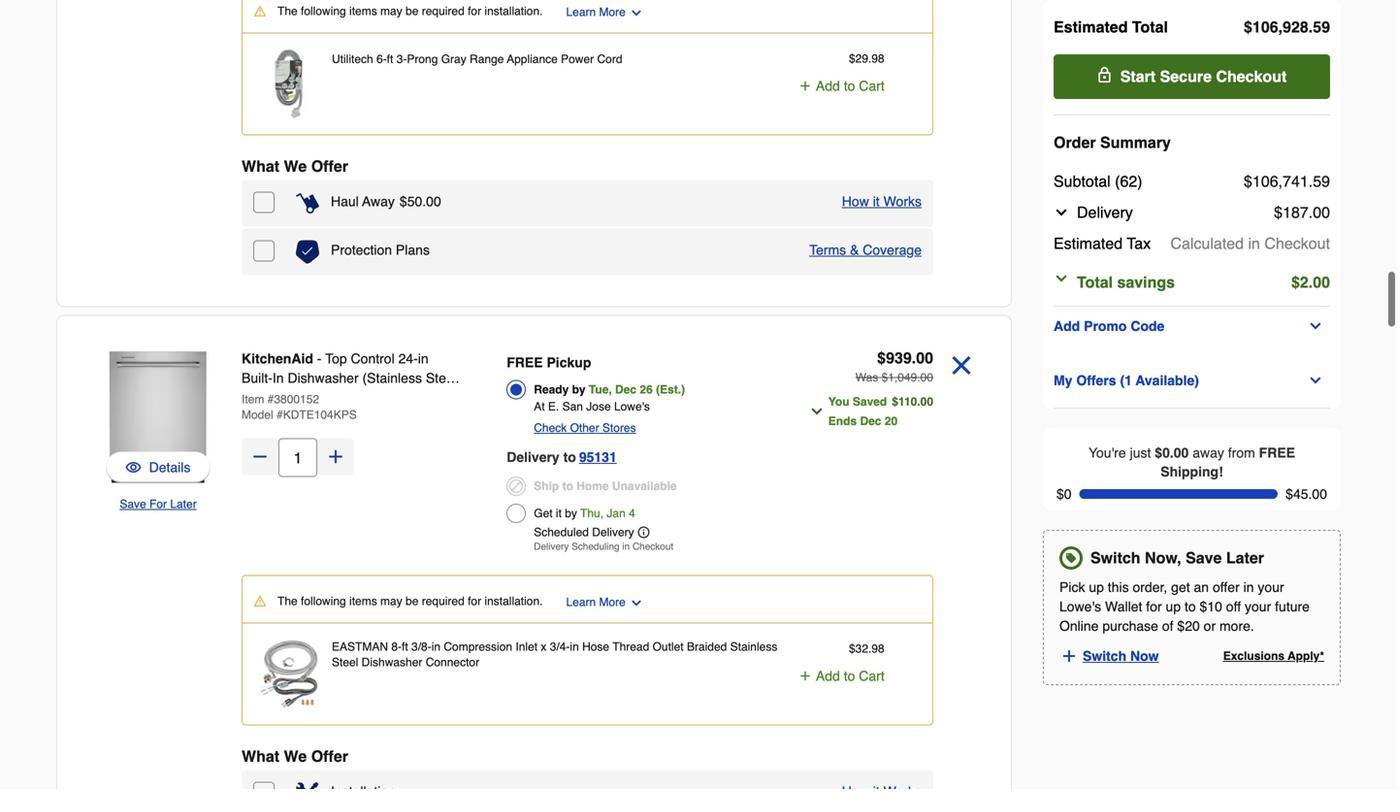Task type: vqa. For each thing, say whether or not it's contained in the screenshot.
)
no



Task type: locate. For each thing, give the bounding box(es) containing it.
in right offer
[[1244, 580, 1255, 595]]

terms & coverage
[[810, 274, 922, 290]]

up up of
[[1166, 599, 1181, 615]]

option group
[[507, 381, 776, 590]]

0 horizontal spatial free
[[507, 387, 543, 402]]

exclusions apply*
[[1224, 650, 1325, 663]]

your right off
[[1245, 599, 1272, 615]]

0 vertical spatial it
[[873, 226, 880, 241]]

the up the 8-ft 3/8-in compression inlet x 3/4-in hose thread outlet braided stainless steel dishwasher connector "image"
[[278, 627, 298, 640]]

.00 for $ 2 .00
[[1309, 273, 1331, 291]]

0 horizontal spatial it
[[556, 539, 562, 552]]

your up future
[[1258, 580, 1285, 595]]

1 vertical spatial items
[[349, 627, 377, 640]]

estimated left tax
[[1054, 234, 1123, 252]]

.00 down the $ 187 .00
[[1309, 273, 1331, 291]]

1 vertical spatial to
[[563, 512, 574, 525]]

1 horizontal spatial it
[[873, 226, 880, 241]]

1 vertical spatial delivery
[[507, 481, 560, 497]]

in inside option group
[[623, 573, 630, 584]]

items for $ 32 . 98
[[349, 627, 377, 640]]

2 98 from the top
[[872, 674, 885, 688]]

checkout inside button
[[1217, 67, 1287, 85]]

1 vertical spatial following
[[301, 627, 346, 640]]

1 the following items may be required for installation. from the top
[[278, 36, 543, 50]]

2 vertical spatial chevron down image
[[1309, 318, 1324, 334]]

1 may from the top
[[381, 36, 403, 50]]

59 up the $ 187 .00
[[1313, 172, 1331, 190]]

2 vertical spatial delivery
[[534, 573, 569, 584]]

exclusions
[[1224, 650, 1285, 663]]

delivery down the get on the bottom left of page
[[534, 573, 569, 584]]

1 vertical spatial lowe's
[[1060, 599, 1102, 615]]

0 vertical spatial estimated
[[1054, 18, 1128, 36]]

required
[[422, 36, 465, 50], [422, 627, 465, 640]]

protection plans
[[331, 274, 430, 290]]

summary
[[1101, 133, 1172, 151]]

110
[[899, 427, 918, 441]]

jan
[[607, 539, 626, 552]]

be
[[406, 36, 419, 50], [406, 627, 419, 640]]

&
[[850, 274, 859, 290]]

2 required from the top
[[422, 627, 465, 640]]

0 vertical spatial lowe's
[[614, 432, 650, 446]]

2 vertical spatial checkout
[[633, 573, 674, 584]]

protection plan filled image
[[296, 272, 319, 296]]

1 vertical spatial may
[[381, 627, 403, 640]]

to right ship
[[563, 512, 574, 525]]

1 vertical spatial learn more
[[566, 628, 626, 641]]

the up 6-ft 3-prong gray range appliance power cord image
[[278, 36, 298, 50]]

available)
[[1136, 373, 1200, 388]]

2 learn more from the top
[[566, 628, 626, 641]]

how
[[842, 226, 870, 241]]

lowe's up the "online"
[[1060, 599, 1102, 615]]

1 vertical spatial switch
[[1083, 649, 1127, 664]]

29
[[856, 84, 869, 98]]

by left thu,
[[565, 539, 577, 552]]

98 right 32
[[872, 674, 885, 688]]

2 learn from the top
[[566, 628, 596, 641]]

1 installation. from the top
[[485, 36, 543, 50]]

1 vertical spatial free
[[1260, 445, 1296, 461]]

0 vertical spatial switch
[[1091, 549, 1141, 567]]

in inside top control 24-in built-in dishwasher (stainless steel with printshield finish), 47-dba
[[418, 383, 429, 398]]

0 horizontal spatial up
[[1089, 580, 1105, 595]]

you're
[[1089, 445, 1127, 461]]

1 horizontal spatial total
[[1133, 18, 1169, 36]]

1 more from the top
[[599, 37, 626, 51]]

1 horizontal spatial lowe's
[[1060, 599, 1102, 615]]

0.00
[[1163, 445, 1189, 461]]

free for free shipping!
[[1260, 445, 1296, 461]]

0 vertical spatial installation.
[[485, 36, 543, 50]]

from
[[1229, 445, 1256, 461]]

59 right 106,928
[[1313, 18, 1331, 36]]

0 vertical spatial checkout
[[1217, 67, 1287, 85]]

1 98 from the top
[[872, 84, 885, 98]]

1 estimated from the top
[[1054, 18, 1128, 36]]

switch
[[1091, 549, 1141, 567], [1083, 649, 1127, 664]]

0 vertical spatial for
[[468, 36, 482, 50]]

following up 6-ft 3-prong gray range appliance power cord image
[[301, 36, 346, 50]]

it right how
[[873, 226, 880, 241]]

ready
[[534, 415, 569, 429]]

-
[[317, 383, 322, 398]]

.00 for $ 187 .00
[[1309, 203, 1331, 221]]

free inside free shipping!
[[1260, 445, 1296, 461]]

to left 95131
[[564, 481, 576, 497]]

106,741
[[1253, 172, 1309, 190]]

for
[[468, 36, 482, 50], [1147, 599, 1163, 615], [468, 627, 482, 640]]

chevron down image down subtotal at top right
[[1054, 205, 1070, 220]]

2 59 from the top
[[1313, 172, 1331, 190]]

1 vertical spatial be
[[406, 627, 419, 640]]

offers
[[1077, 373, 1117, 388]]

0 vertical spatial be
[[406, 36, 419, 50]]

switch now button
[[1060, 644, 1176, 669]]

2 installation. from the top
[[485, 627, 543, 640]]

chevron down image for total savings
[[1054, 271, 1070, 286]]

free pickup
[[507, 387, 591, 402]]

1 vertical spatial the
[[278, 627, 298, 640]]

2 the following items may be required for installation. from the top
[[278, 627, 543, 640]]

how it works
[[842, 226, 922, 241]]

may for $ 32 . 98
[[381, 627, 403, 640]]

0 vertical spatial by
[[572, 415, 586, 429]]

total
[[1133, 18, 1169, 36], [1077, 273, 1113, 291]]

98
[[872, 84, 885, 98], [872, 674, 885, 688]]

.00 up 1,049
[[912, 381, 934, 399]]

.
[[1309, 18, 1313, 36], [869, 84, 872, 98], [1309, 172, 1313, 190], [869, 674, 872, 688]]

by up san
[[572, 415, 586, 429]]

may for $ 29 . 98
[[381, 36, 403, 50]]

following for $ 29 . 98
[[301, 36, 346, 50]]

ship to home unavailable
[[534, 512, 677, 525]]

checkout down 106,928
[[1217, 67, 1287, 85]]

free inside option group
[[507, 387, 543, 402]]

chevron down image
[[1054, 205, 1070, 220], [1054, 271, 1070, 286], [1309, 318, 1324, 334]]

works
[[884, 226, 922, 241]]

1 horizontal spatial free
[[1260, 445, 1296, 461]]

total up the start on the top of the page
[[1133, 18, 1169, 36]]

tax
[[1127, 234, 1151, 252]]

2 estimated from the top
[[1054, 234, 1123, 252]]

in right scheduling
[[623, 573, 630, 584]]

1 vertical spatial chevron down image
[[1054, 271, 1070, 286]]

0 vertical spatial 59
[[1313, 18, 1331, 36]]

kitchenaid
[[242, 383, 313, 398]]

pick
[[1060, 580, 1086, 595]]

scheduling
[[572, 573, 620, 584]]

the following items may be required for installation. for $ 29 . 98
[[278, 36, 543, 50]]

was
[[856, 403, 879, 416]]

free up "ready"
[[507, 387, 543, 402]]

following up the 8-ft 3/8-in compression inlet x 3/4-in hose thread outlet braided stainless steel dishwasher connector "image"
[[301, 627, 346, 640]]

1 vertical spatial more
[[599, 628, 626, 641]]

ship
[[534, 512, 559, 525]]

1 learn from the top
[[566, 37, 596, 51]]

0 vertical spatial to
[[564, 481, 576, 497]]

2 be from the top
[[406, 627, 419, 640]]

0 vertical spatial learn more
[[566, 37, 626, 51]]

0 vertical spatial 98
[[872, 84, 885, 98]]

calculated
[[1171, 234, 1244, 252]]

installation. for $ 32 . 98
[[485, 627, 543, 640]]

learn for $ 29 . 98
[[566, 37, 596, 51]]

following for $ 32 . 98
[[301, 627, 346, 640]]

0 vertical spatial free
[[507, 387, 543, 402]]

lowe's down 'dec'
[[614, 432, 650, 446]]

thu,
[[581, 539, 604, 552]]

switch up this
[[1091, 549, 1141, 567]]

0 vertical spatial the following items may be required for installation.
[[278, 36, 543, 50]]

chevron down image inside add promo code link
[[1309, 318, 1324, 334]]

$ 106,741 . 59
[[1244, 172, 1331, 190]]

59 for $ 106,741 . 59
[[1313, 172, 1331, 190]]

1 be from the top
[[406, 36, 419, 50]]

details button
[[106, 484, 211, 515], [126, 490, 191, 509]]

the following items may be required for installation. for $ 32 . 98
[[278, 627, 543, 640]]

0 vertical spatial learn
[[566, 37, 596, 51]]

items for $ 29 . 98
[[349, 36, 377, 50]]

checkout down 187
[[1265, 234, 1331, 252]]

1 the from the top
[[278, 36, 298, 50]]

1 vertical spatial for
[[1147, 599, 1163, 615]]

0 vertical spatial items
[[349, 36, 377, 50]]

finish),
[[337, 422, 381, 437]]

up
[[1089, 580, 1105, 595], [1166, 599, 1181, 615]]

learn more for $ 32 . 98
[[566, 628, 626, 641]]

0 vertical spatial may
[[381, 36, 403, 50]]

2 vertical spatial to
[[1185, 599, 1197, 615]]

1 items from the top
[[349, 36, 377, 50]]

installation. for $ 29 . 98
[[485, 36, 543, 50]]

lowe's inside pick up this order, get an offer in your lowe's wallet for up to $10 off your future online purchase of $20 or more.
[[1060, 599, 1102, 615]]

free right from
[[1260, 445, 1296, 461]]

my offers (1 available) link
[[1054, 369, 1331, 392]]

1 vertical spatial checkout
[[1265, 234, 1331, 252]]

switch for switch now, save later
[[1091, 549, 1141, 567]]

subtotal (62)
[[1054, 172, 1143, 190]]

2 items from the top
[[349, 627, 377, 640]]

tag filled image
[[1063, 550, 1080, 567]]

$ 29 . 98
[[849, 84, 885, 98]]

1 vertical spatial installation.
[[485, 627, 543, 640]]

get it by thu, jan 4
[[534, 539, 636, 552]]

2 the from the top
[[278, 627, 298, 640]]

1 horizontal spatial up
[[1166, 599, 1181, 615]]

0 vertical spatial up
[[1089, 580, 1105, 595]]

$ 187 .00
[[1275, 203, 1331, 221]]

.00 up plans
[[423, 226, 441, 241]]

.00 down $ 106,741 . 59
[[1309, 203, 1331, 221]]

online
[[1060, 618, 1099, 634]]

protection
[[331, 274, 392, 290]]

1 learn more from the top
[[566, 37, 626, 51]]

chevron down image up add
[[1054, 271, 1070, 286]]

0 vertical spatial chevron down image
[[1054, 205, 1070, 220]]

1 required from the top
[[422, 36, 465, 50]]

be for $ 29 . 98
[[406, 36, 419, 50]]

for for $ 32 . 98
[[468, 627, 482, 640]]

checkout
[[1217, 67, 1287, 85], [1265, 234, 1331, 252], [633, 573, 674, 584]]

in up the steel
[[418, 383, 429, 398]]

1 vertical spatial 98
[[872, 674, 885, 688]]

be for $ 32 . 98
[[406, 627, 419, 640]]

0 vertical spatial total
[[1133, 18, 1169, 36]]

checkout down 4
[[633, 573, 674, 584]]

95131 button
[[579, 478, 617, 501]]

the for $ 29 . 98
[[278, 36, 298, 50]]

to
[[564, 481, 576, 497], [563, 512, 574, 525], [1185, 599, 1197, 615]]

total down estimated tax
[[1077, 273, 1113, 291]]

ready by tue, dec 26 at e. san jose lowe's check other stores
[[534, 415, 653, 467]]

(stainless
[[363, 402, 422, 418]]

2
[[1301, 273, 1309, 291]]

1 vertical spatial 59
[[1313, 172, 1331, 190]]

1 vertical spatial required
[[422, 627, 465, 640]]

required for $ 29 . 98
[[422, 36, 465, 50]]

delivery for delivery to 95131
[[507, 481, 560, 497]]

1 vertical spatial it
[[556, 539, 562, 552]]

95131
[[579, 481, 617, 497]]

0 vertical spatial following
[[301, 36, 346, 50]]

1 vertical spatial estimated
[[1054, 234, 1123, 252]]

in
[[273, 402, 284, 418]]

saved
[[853, 427, 887, 441]]

chevron down image down $ 2 .00
[[1309, 318, 1324, 334]]

shipping!
[[1161, 464, 1224, 480]]

switch right plus image
[[1083, 649, 1127, 664]]

1 59 from the top
[[1313, 18, 1331, 36]]

59
[[1313, 18, 1331, 36], [1313, 172, 1331, 190]]

it inside button
[[873, 226, 880, 241]]

1 vertical spatial learn
[[566, 628, 596, 641]]

up left this
[[1089, 580, 1105, 595]]

0 horizontal spatial lowe's
[[614, 432, 650, 446]]

estimated for estimated tax
[[1054, 234, 1123, 252]]

lowe's inside ready by tue, dec 26 at e. san jose lowe's check other stores
[[614, 432, 650, 446]]

0 vertical spatial required
[[422, 36, 465, 50]]

it right the get on the bottom left of page
[[556, 539, 562, 552]]

more for $ 29 . 98
[[599, 37, 626, 51]]

free shipping!
[[1161, 445, 1296, 480]]

1 vertical spatial total
[[1077, 273, 1113, 291]]

order summary
[[1054, 133, 1172, 151]]

item
[[242, 425, 264, 438]]

1 vertical spatial the following items may be required for installation.
[[278, 627, 543, 640]]

98 right 29
[[872, 84, 885, 98]]

delivery up estimated tax
[[1077, 203, 1134, 221]]

delivery up ship
[[507, 481, 560, 497]]

lowe's for this
[[1060, 599, 1102, 615]]

estimated up secure icon
[[1054, 18, 1128, 36]]

you're just $ 0.00
[[1089, 445, 1189, 461]]

my offers (1 available)
[[1054, 373, 1200, 388]]

0 vertical spatial the
[[278, 36, 298, 50]]

0 vertical spatial delivery
[[1077, 203, 1134, 221]]

to up $20
[[1185, 599, 1197, 615]]

. for 29
[[869, 84, 872, 98]]

switch inside button
[[1083, 649, 1127, 664]]

.00 up 110
[[918, 403, 934, 416]]

.00
[[1309, 203, 1331, 221], [423, 226, 441, 241], [1309, 273, 1331, 291], [912, 381, 934, 399], [918, 403, 934, 416]]

dishwasher
[[288, 402, 359, 418]]

2 following from the top
[[301, 627, 346, 640]]

for for $ 29 . 98
[[468, 36, 482, 50]]

savings
[[1118, 273, 1176, 291]]

2 may from the top
[[381, 627, 403, 640]]

check
[[534, 453, 567, 467]]

1 following from the top
[[301, 36, 346, 50]]

2 more from the top
[[599, 628, 626, 641]]

items
[[349, 36, 377, 50], [349, 627, 377, 640]]

0 vertical spatial more
[[599, 37, 626, 51]]

8-ft 3/8-in compression inlet x 3/4-in hose thread outlet braided stainless steel dishwasher connector image
[[254, 671, 324, 741]]

by
[[572, 415, 586, 429], [565, 539, 577, 552]]

2 vertical spatial for
[[468, 627, 482, 640]]

it inside option group
[[556, 539, 562, 552]]

learn for $ 32 . 98
[[566, 628, 596, 641]]



Task type: describe. For each thing, give the bounding box(es) containing it.
estimated tax
[[1054, 234, 1151, 252]]

delivery to 95131
[[507, 481, 617, 497]]

home
[[577, 512, 609, 525]]

terms & coverage button
[[810, 272, 922, 292]]

we
[[284, 189, 307, 207]]

other
[[570, 453, 599, 467]]

save
[[1186, 549, 1222, 567]]

built-
[[242, 402, 273, 418]]

offer
[[1213, 580, 1240, 595]]

$0
[[1057, 486, 1072, 502]]

switch now
[[1083, 649, 1160, 664]]

top
[[325, 383, 347, 398]]

start secure checkout button
[[1054, 54, 1331, 99]]

in right calculated
[[1249, 234, 1261, 252]]

$ 939 .00 was $ 1,049 .00
[[856, 381, 934, 416]]

quickview image
[[126, 490, 141, 509]]

printshield
[[270, 422, 333, 437]]

. for 106,741
[[1309, 172, 1313, 190]]

now
[[1131, 649, 1160, 664]]

$ 106,928 . 59
[[1244, 18, 1331, 36]]

98 for $ 29 . 98
[[872, 84, 885, 98]]

away from
[[1193, 445, 1256, 461]]

delivery for delivery
[[1077, 203, 1134, 221]]

187
[[1283, 203, 1309, 221]]

to inside pick up this order, get an offer in your lowe's wallet for up to $10 off your future online purchase of $20 or more.
[[1185, 599, 1197, 615]]

59 for $ 106,928 . 59
[[1313, 18, 1331, 36]]

the for $ 32 . 98
[[278, 627, 298, 640]]

50
[[407, 226, 423, 241]]

to for home
[[563, 512, 574, 525]]

now,
[[1145, 549, 1182, 567]]

steel
[[426, 402, 457, 418]]

what
[[242, 189, 280, 207]]

kitchenaid -
[[242, 383, 325, 398]]

1 vertical spatial your
[[1245, 599, 1272, 615]]

checkout for calculated in checkout
[[1265, 234, 1331, 252]]

lowe's for tue,
[[614, 432, 650, 446]]

option group containing free pickup
[[507, 381, 776, 590]]

order
[[1054, 133, 1096, 151]]

chevron down image for delivery
[[1054, 205, 1070, 220]]

estimated for estimated total
[[1054, 18, 1128, 36]]

haul away filled image
[[296, 224, 319, 247]]

how it works button
[[842, 224, 922, 243]]

$ 2 .00
[[1292, 273, 1331, 291]]

.00 for $ 939 .00 was $ 1,049 .00
[[912, 381, 934, 399]]

24-
[[399, 383, 418, 398]]

dba
[[405, 422, 431, 437]]

it for how
[[873, 226, 880, 241]]

6-ft 3-prong gray range appliance power cord image
[[254, 81, 324, 151]]

apply*
[[1288, 650, 1325, 663]]

#kdte104kps
[[277, 440, 357, 454]]

required for $ 32 . 98
[[422, 627, 465, 640]]

block image
[[507, 509, 526, 528]]

to for 95131
[[564, 481, 576, 497]]

terms
[[810, 274, 847, 290]]

plus image
[[1061, 648, 1078, 665]]

more for $ 32 . 98
[[599, 628, 626, 641]]

away
[[362, 226, 395, 241]]

in inside pick up this order, get an offer in your lowe's wallet for up to $10 off your future online purchase of $20 or more.
[[1244, 580, 1255, 595]]

at
[[534, 432, 545, 446]]

or
[[1204, 618, 1216, 634]]

jose
[[587, 432, 611, 446]]

check other stores button
[[534, 450, 636, 470]]

47-
[[385, 422, 405, 437]]

for inside pick up this order, get an offer in your lowe's wallet for up to $10 off your future online purchase of $20 or more.
[[1147, 599, 1163, 615]]

1,049
[[888, 403, 918, 416]]

checkout inside option group
[[633, 573, 674, 584]]

free for free pickup
[[507, 387, 543, 402]]

1 vertical spatial up
[[1166, 599, 1181, 615]]

what we offer
[[242, 189, 348, 207]]

haul away $ 50 .00
[[331, 226, 441, 241]]

delivery for delivery scheduling in checkout
[[534, 573, 569, 584]]

0 horizontal spatial total
[[1077, 273, 1113, 291]]

1 vertical spatial by
[[565, 539, 577, 552]]

98 for $ 32 . 98
[[872, 674, 885, 688]]

pick up this order, get an offer in your lowe's wallet for up to $10 off your future online purchase of $20 or more.
[[1060, 580, 1310, 634]]

0 vertical spatial your
[[1258, 580, 1285, 595]]

san
[[563, 432, 583, 446]]

$45.00
[[1286, 486, 1328, 502]]

secure image
[[1098, 67, 1113, 83]]

get
[[1172, 580, 1191, 595]]

away
[[1193, 445, 1225, 461]]

stores
[[603, 453, 636, 467]]

coverage
[[863, 274, 922, 290]]

start secure checkout
[[1121, 67, 1287, 85]]

add promo code
[[1054, 318, 1165, 334]]

learn more for $ 29 . 98
[[566, 37, 626, 51]]

add promo code link
[[1054, 314, 1331, 338]]

32
[[856, 674, 869, 688]]

haul
[[331, 226, 359, 241]]

checkout for start secure checkout
[[1217, 67, 1287, 85]]

. for 32
[[869, 674, 872, 688]]

item #3800152 model #kdte104kps
[[242, 425, 357, 454]]

order,
[[1133, 580, 1168, 595]]

this
[[1108, 580, 1129, 595]]

Stepper number input field with increment and decrement buttons number field
[[279, 470, 317, 509]]

26
[[640, 415, 653, 429]]

top control 24-in built-in dishwasher (stainless steel with printshield finish), 47-dba
[[242, 383, 457, 437]]

top control 24-in built-in dishwasher (stainless steel with printshield finish), 47-dba image
[[88, 379, 228, 519]]

. for 106,928
[[1309, 18, 1313, 36]]

chevron down image
[[1309, 373, 1324, 388]]

delivery scheduling in checkout
[[534, 573, 674, 584]]

$20
[[1178, 618, 1200, 634]]

$ 32 . 98
[[849, 674, 885, 688]]

an
[[1194, 580, 1210, 595]]

of
[[1163, 618, 1174, 634]]

it for get
[[556, 539, 562, 552]]

by inside ready by tue, dec 26 at e. san jose lowe's check other stores
[[572, 415, 586, 429]]

switch for switch now
[[1083, 649, 1127, 664]]

future
[[1276, 599, 1310, 615]]

4
[[629, 539, 636, 552]]

subtotal
[[1054, 172, 1111, 190]]

model
[[242, 440, 273, 454]]

plans
[[396, 274, 430, 290]]

(62)
[[1115, 172, 1143, 190]]

you
[[829, 427, 850, 441]]

tue,
[[589, 415, 612, 429]]

my
[[1054, 373, 1073, 388]]

calculated in checkout
[[1171, 234, 1331, 252]]

you saved $ 110
[[829, 427, 918, 441]]

purchase
[[1103, 618, 1159, 634]]



